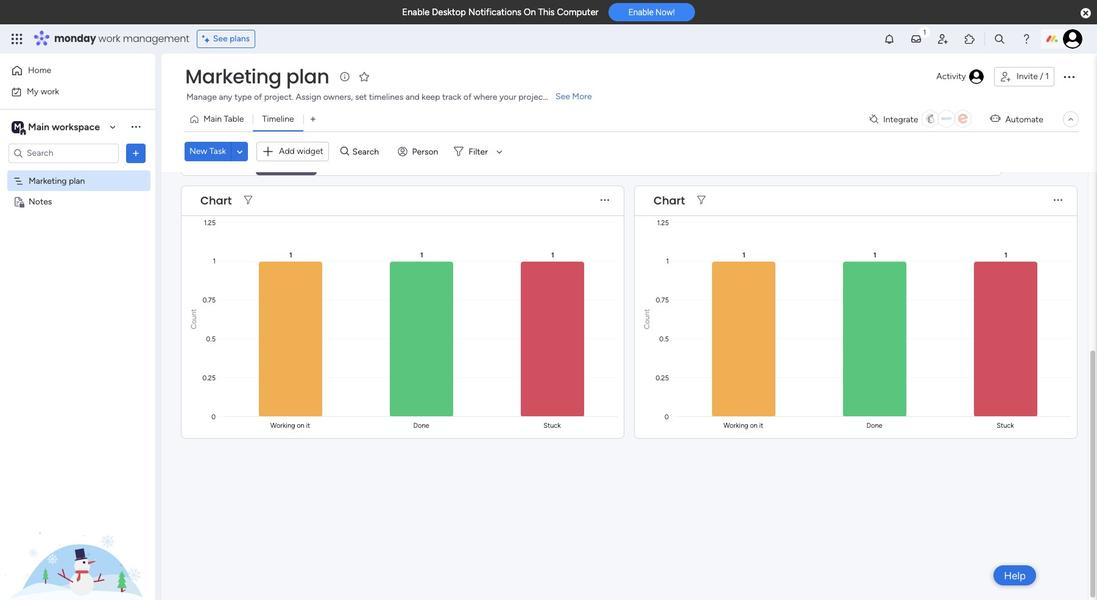 Task type: locate. For each thing, give the bounding box(es) containing it.
plan up assign
[[286, 63, 329, 90]]

main left table
[[204, 114, 222, 124]]

timeline button
[[253, 110, 303, 129]]

v2 funnel image
[[698, 196, 706, 205]]

new
[[190, 146, 207, 157]]

0 vertical spatial work
[[98, 32, 120, 46]]

monday
[[54, 32, 96, 46]]

marketing
[[185, 63, 282, 90], [29, 176, 67, 186]]

1 vertical spatial work
[[41, 86, 59, 97]]

0 horizontal spatial marketing
[[29, 176, 67, 186]]

1 horizontal spatial marketing
[[185, 63, 282, 90]]

workspace
[[52, 121, 100, 133]]

of right type
[[254, 92, 262, 102]]

0 vertical spatial plan
[[286, 63, 329, 90]]

1 vertical spatial marketing plan
[[29, 176, 85, 186]]

computer
[[557, 7, 599, 18]]

see more
[[556, 91, 592, 102]]

manage
[[187, 92, 217, 102]]

dapulse close image
[[1081, 7, 1092, 20]]

main
[[204, 114, 222, 124], [28, 121, 49, 133]]

search everything image
[[994, 33, 1006, 45]]

0 horizontal spatial chart
[[201, 193, 232, 208]]

0 horizontal spatial plan
[[69, 176, 85, 186]]

angle down image
[[237, 147, 243, 156]]

options image right 1
[[1062, 69, 1077, 84]]

project
[[519, 92, 546, 102]]

see left more on the top right of page
[[556, 91, 570, 102]]

chart right dapulse drag handle 3 icon
[[654, 193, 685, 208]]

1 vertical spatial marketing
[[29, 176, 67, 186]]

see for see more
[[556, 91, 570, 102]]

management
[[123, 32, 189, 46]]

v2 search image
[[341, 145, 350, 159]]

enable
[[402, 7, 430, 18], [629, 7, 654, 17]]

workspace options image
[[130, 121, 142, 133]]

see for see plans
[[213, 34, 228, 44]]

chart for v2 funnel icon
[[654, 193, 685, 208]]

dapulse drag handle 3 image
[[642, 196, 647, 205]]

marketing plan up type
[[185, 63, 329, 90]]

timelines
[[369, 92, 404, 102]]

filter
[[469, 147, 488, 157]]

2 chart from the left
[[654, 193, 685, 208]]

notifications image
[[884, 33, 896, 45]]

of
[[254, 92, 262, 102], [464, 92, 472, 102]]

0 vertical spatial marketing plan
[[185, 63, 329, 90]]

see plans button
[[197, 30, 255, 48]]

see
[[213, 34, 228, 44], [556, 91, 570, 102]]

enable inside button
[[629, 7, 654, 17]]

1 vertical spatial see
[[556, 91, 570, 102]]

lottie animation image
[[0, 478, 155, 601]]

select product image
[[11, 33, 23, 45]]

help button
[[994, 566, 1037, 586]]

owners,
[[323, 92, 353, 102]]

marketing up notes
[[29, 176, 67, 186]]

more
[[573, 91, 592, 102]]

desktop
[[432, 7, 466, 18]]

main inside workspace selection element
[[28, 121, 49, 133]]

see inside button
[[213, 34, 228, 44]]

0 horizontal spatial enable
[[402, 7, 430, 18]]

work
[[98, 32, 120, 46], [41, 86, 59, 97]]

list box containing marketing plan
[[0, 168, 155, 377]]

main content
[[162, 0, 1098, 601]]

options image
[[1062, 69, 1077, 84], [130, 147, 142, 159]]

1 horizontal spatial see
[[556, 91, 570, 102]]

main content containing chart
[[162, 0, 1098, 601]]

0 vertical spatial see
[[213, 34, 228, 44]]

plan down search in workspace field
[[69, 176, 85, 186]]

add
[[279, 146, 295, 157]]

and
[[406, 92, 420, 102]]

add to favorites image
[[359, 70, 371, 83]]

integrate
[[884, 114, 919, 125]]

help
[[1005, 570, 1026, 582]]

see more link
[[555, 91, 593, 103]]

work right monday
[[98, 32, 120, 46]]

0 horizontal spatial see
[[213, 34, 228, 44]]

chart left v2 funnel image
[[201, 193, 232, 208]]

see left the plans
[[213, 34, 228, 44]]

Search field
[[350, 143, 386, 160]]

option
[[0, 170, 155, 172]]

activity button
[[932, 67, 990, 87]]

stands.
[[549, 92, 576, 102]]

0 horizontal spatial of
[[254, 92, 262, 102]]

automate
[[1006, 114, 1044, 125]]

1 vertical spatial plan
[[69, 176, 85, 186]]

1 horizontal spatial marketing plan
[[185, 63, 329, 90]]

1 horizontal spatial options image
[[1062, 69, 1077, 84]]

assign
[[296, 92, 321, 102]]

set
[[355, 92, 367, 102]]

inbox image
[[911, 33, 923, 45]]

enable left now!
[[629, 7, 654, 17]]

1 vertical spatial options image
[[130, 147, 142, 159]]

options image down the workspace options icon in the top left of the page
[[130, 147, 142, 159]]

marketing plan
[[185, 63, 329, 90], [29, 176, 85, 186]]

chart
[[201, 193, 232, 208], [654, 193, 685, 208]]

main inside button
[[204, 114, 222, 124]]

1 chart from the left
[[201, 193, 232, 208]]

new task button
[[185, 142, 231, 162]]

1 horizontal spatial plan
[[286, 63, 329, 90]]

type
[[235, 92, 252, 102]]

1 horizontal spatial enable
[[629, 7, 654, 17]]

list box
[[0, 168, 155, 377]]

more dots image
[[601, 196, 609, 205]]

work right "my"
[[41, 86, 59, 97]]

workspace image
[[12, 120, 24, 134]]

enable for enable now!
[[629, 7, 654, 17]]

private board image
[[13, 196, 24, 208]]

0 horizontal spatial work
[[41, 86, 59, 97]]

work inside button
[[41, 86, 59, 97]]

kendall parks image
[[1064, 29, 1083, 49]]

0 horizontal spatial marketing plan
[[29, 176, 85, 186]]

widget
[[297, 146, 324, 157]]

0 horizontal spatial main
[[28, 121, 49, 133]]

plan
[[286, 63, 329, 90], [69, 176, 85, 186]]

person button
[[393, 142, 446, 162]]

of right track
[[464, 92, 472, 102]]

1 horizontal spatial work
[[98, 32, 120, 46]]

1 horizontal spatial chart
[[654, 193, 685, 208]]

notifications
[[468, 7, 522, 18]]

1 horizontal spatial main
[[204, 114, 222, 124]]

activity
[[937, 71, 967, 82]]

invite / 1
[[1017, 71, 1050, 82]]

1 horizontal spatial of
[[464, 92, 472, 102]]

marketing plan up notes
[[29, 176, 85, 186]]

more dots image
[[1054, 196, 1063, 205]]

manage any type of project. assign owners, set timelines and keep track of where your project stands.
[[187, 92, 576, 102]]

/
[[1041, 71, 1044, 82]]

main right workspace icon on the left of page
[[28, 121, 49, 133]]

marketing up any
[[185, 63, 282, 90]]

my work
[[27, 86, 59, 97]]

help image
[[1021, 33, 1033, 45]]

enable left the desktop
[[402, 7, 430, 18]]

task
[[209, 146, 226, 157]]



Task type: describe. For each thing, give the bounding box(es) containing it.
my
[[27, 86, 39, 97]]

timeline
[[262, 114, 294, 124]]

invite members image
[[937, 33, 950, 45]]

Search in workspace field
[[26, 146, 102, 160]]

work for monday
[[98, 32, 120, 46]]

main for main table
[[204, 114, 222, 124]]

this
[[538, 7, 555, 18]]

marketing inside list box
[[29, 176, 67, 186]]

enable now!
[[629, 7, 675, 17]]

1
[[1046, 71, 1050, 82]]

where
[[474, 92, 498, 102]]

0 vertical spatial options image
[[1062, 69, 1077, 84]]

table
[[224, 114, 244, 124]]

marketing plan inside list box
[[29, 176, 85, 186]]

my work button
[[7, 82, 131, 101]]

0 vertical spatial marketing
[[185, 63, 282, 90]]

main for main workspace
[[28, 121, 49, 133]]

keep
[[422, 92, 440, 102]]

main workspace
[[28, 121, 100, 133]]

apps image
[[964, 33, 976, 45]]

home
[[28, 65, 51, 76]]

1 of from the left
[[254, 92, 262, 102]]

notes
[[29, 197, 52, 207]]

chart for v2 funnel image
[[201, 193, 232, 208]]

add view image
[[311, 115, 316, 124]]

plans
[[230, 34, 250, 44]]

now!
[[656, 7, 675, 17]]

project.
[[264, 92, 294, 102]]

any
[[219, 92, 232, 102]]

work for my
[[41, 86, 59, 97]]

main table button
[[185, 110, 253, 129]]

autopilot image
[[991, 111, 1001, 127]]

invite / 1 button
[[995, 67, 1055, 87]]

invite
[[1017, 71, 1038, 82]]

home button
[[7, 61, 131, 80]]

monday work management
[[54, 32, 189, 46]]

workspace selection element
[[12, 120, 102, 136]]

lottie animation element
[[0, 478, 155, 601]]

add widget button
[[257, 142, 329, 162]]

0 horizontal spatial options image
[[130, 147, 142, 159]]

your
[[500, 92, 517, 102]]

track
[[442, 92, 462, 102]]

1 image
[[920, 25, 931, 39]]

filter button
[[449, 142, 507, 162]]

2 of from the left
[[464, 92, 472, 102]]

add widget
[[279, 146, 324, 157]]

main table
[[204, 114, 244, 124]]

person
[[412, 147, 438, 157]]

arrow down image
[[492, 145, 507, 159]]

enable desktop notifications on this computer
[[402, 7, 599, 18]]

m
[[14, 122, 21, 132]]

collapse board header image
[[1067, 115, 1076, 124]]

Marketing plan field
[[182, 63, 332, 90]]

enable for enable desktop notifications on this computer
[[402, 7, 430, 18]]

show board description image
[[338, 71, 353, 83]]

new task
[[190, 146, 226, 157]]

enable now! button
[[609, 3, 695, 21]]

see plans
[[213, 34, 250, 44]]

v2 funnel image
[[244, 196, 252, 205]]

dapulse integrations image
[[870, 115, 879, 124]]

on
[[524, 7, 536, 18]]



Task type: vqa. For each thing, say whether or not it's contained in the screenshot.
monday marketplace icon
no



